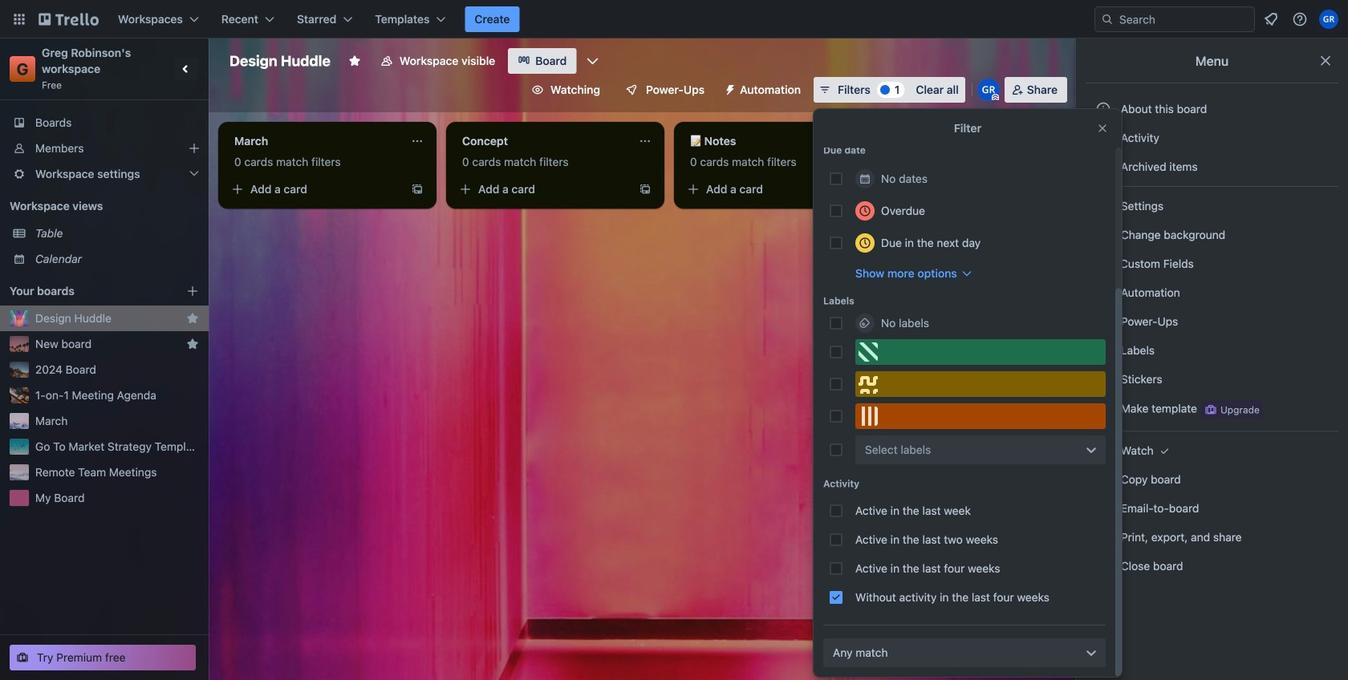 Task type: locate. For each thing, give the bounding box(es) containing it.
sm image
[[1096, 198, 1112, 214], [1096, 285, 1112, 301], [1096, 314, 1112, 330], [1096, 343, 1112, 359], [1096, 372, 1112, 388], [1096, 400, 1112, 417], [1157, 443, 1173, 459], [1096, 472, 1112, 488], [1096, 501, 1112, 517], [1096, 530, 1112, 546], [1096, 559, 1112, 575]]

Board name text field
[[222, 48, 339, 74]]

this member is an admin of this board. image
[[992, 94, 999, 101]]

None text field
[[681, 128, 860, 154]]

star or unstar board image
[[348, 55, 361, 67]]

0 horizontal spatial greg robinson (gregrobinson96) image
[[977, 79, 1000, 101]]

your boards with 8 items element
[[10, 282, 162, 301]]

0 vertical spatial greg robinson (gregrobinson96) image
[[1319, 10, 1339, 29]]

primary element
[[0, 0, 1348, 39]]

back to home image
[[39, 6, 99, 32]]

sm image
[[718, 77, 740, 100], [1096, 130, 1112, 146], [1096, 159, 1112, 175], [1096, 443, 1112, 459]]

search image
[[1101, 13, 1114, 26]]

customize views image
[[585, 53, 601, 69]]

starred icon image
[[186, 312, 199, 325], [186, 338, 199, 351]]

0 vertical spatial starred icon image
[[186, 312, 199, 325]]

1 horizontal spatial create from template… image
[[867, 183, 880, 196]]

0 horizontal spatial create from template… image
[[639, 183, 652, 196]]

1 vertical spatial greg robinson (gregrobinson96) image
[[977, 79, 1000, 101]]

add board image
[[186, 285, 199, 298]]

None text field
[[225, 128, 404, 154]]

greg robinson (gregrobinson96) image
[[1319, 10, 1339, 29], [977, 79, 1000, 101]]

1 vertical spatial starred icon image
[[186, 338, 199, 351]]

1 create from template… image from the left
[[639, 183, 652, 196]]

create from template… image
[[639, 183, 652, 196], [867, 183, 880, 196]]



Task type: describe. For each thing, give the bounding box(es) containing it.
workspace navigation collapse icon image
[[175, 58, 197, 80]]

close popover image
[[1096, 122, 1109, 135]]

color: yellow, title: none element
[[856, 372, 1106, 397]]

Search field
[[1114, 8, 1254, 30]]

color: orange, title: none element
[[856, 404, 1106, 429]]

create from template… image
[[411, 183, 424, 196]]

1 horizontal spatial greg robinson (gregrobinson96) image
[[1319, 10, 1339, 29]]

2 create from template… image from the left
[[867, 183, 880, 196]]

1 starred icon image from the top
[[186, 312, 199, 325]]

color: green, title: none element
[[856, 339, 1106, 365]]

open information menu image
[[1292, 11, 1308, 27]]

0 notifications image
[[1262, 10, 1281, 29]]

2 starred icon image from the top
[[186, 338, 199, 351]]



Task type: vqa. For each thing, say whether or not it's contained in the screenshot.
Doing
no



